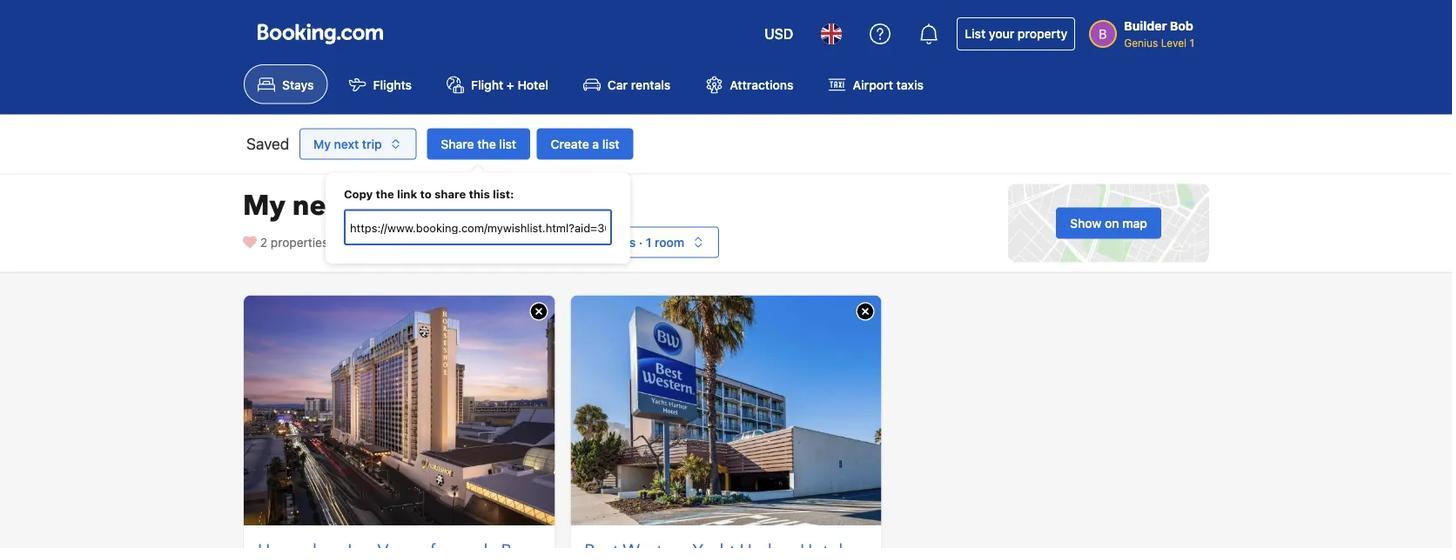 Task type: locate. For each thing, give the bounding box(es) containing it.
list right a
[[603, 137, 620, 151]]

0 horizontal spatial nov
[[430, 235, 453, 249]]

flights link
[[335, 64, 426, 104]]

1 vertical spatial 1
[[646, 235, 652, 249]]

0 vertical spatial next
[[334, 137, 359, 151]]

share
[[435, 187, 466, 200]]

1 vertical spatial my next trip
[[243, 187, 407, 225]]

nov left - at top
[[430, 235, 453, 249]]

next inside button
[[334, 137, 359, 151]]

1 vertical spatial the
[[376, 187, 394, 200]]

1 right the ·
[[646, 235, 652, 249]]

the
[[477, 137, 496, 151], [376, 187, 394, 200]]

flight + hotel link
[[433, 64, 563, 104]]

2 properties saved
[[260, 235, 365, 249]]

list:
[[493, 187, 514, 200]]

builder bob genius level 1
[[1125, 19, 1195, 49]]

car rentals link
[[570, 64, 685, 104]]

the for copy
[[376, 187, 394, 200]]

trip left to
[[359, 187, 407, 225]]

car rentals
[[608, 77, 671, 92]]

2
[[260, 235, 267, 249], [590, 235, 597, 249]]

airport taxis
[[853, 77, 924, 92]]

1 horizontal spatial my
[[314, 137, 331, 151]]

my up properties
[[243, 187, 285, 225]]

my next trip up 2 properties saved
[[243, 187, 407, 225]]

trip inside button
[[362, 137, 382, 151]]

the right share
[[477, 137, 496, 151]]

property
[[1018, 27, 1068, 41]]

attractions link
[[692, 64, 808, 104]]

1 horizontal spatial list
[[603, 137, 620, 151]]

1 vertical spatial trip
[[359, 187, 407, 225]]

2 left properties
[[260, 235, 267, 249]]

list for share the list
[[499, 137, 517, 151]]

the inside button
[[477, 137, 496, 151]]

next up 2 properties saved
[[292, 187, 352, 225]]

2 list from the left
[[603, 137, 620, 151]]

1 list from the left
[[499, 137, 517, 151]]

0 vertical spatial my next trip
[[314, 137, 382, 151]]

0 vertical spatial trip
[[362, 137, 382, 151]]

list
[[499, 137, 517, 151], [603, 137, 620, 151]]

airport
[[853, 77, 894, 92]]

usd
[[765, 26, 794, 42]]

1 horizontal spatial nov
[[484, 235, 506, 249]]

0 vertical spatial 1
[[1190, 37, 1195, 49]]

a
[[593, 137, 599, 151]]

my right saved
[[314, 137, 331, 151]]

1 horizontal spatial 1
[[1190, 37, 1195, 49]]

flights
[[373, 77, 412, 92]]

nov
[[430, 235, 453, 249], [484, 235, 506, 249]]

list for create a list
[[603, 137, 620, 151]]

1 horizontal spatial the
[[477, 137, 496, 151]]

genius
[[1125, 37, 1159, 49]]

share
[[441, 137, 474, 151]]

level
[[1162, 37, 1187, 49]]

the left link
[[376, 187, 394, 200]]

nov right 24
[[484, 235, 506, 249]]

saved
[[332, 235, 365, 249]]

1
[[1190, 37, 1195, 49], [646, 235, 652, 249]]

list inside button
[[499, 137, 517, 151]]

2 nov from the left
[[484, 235, 506, 249]]

None text field
[[344, 210, 612, 246]]

flight + hotel
[[471, 77, 549, 92]]

show
[[1071, 216, 1102, 230]]

1 right level
[[1190, 37, 1195, 49]]

trip
[[362, 137, 382, 151], [359, 187, 407, 225]]

2 for 2 properties saved
[[260, 235, 267, 249]]

next
[[334, 137, 359, 151], [292, 187, 352, 225]]

0 vertical spatial the
[[477, 137, 496, 151]]

my
[[314, 137, 331, 151], [243, 187, 285, 225]]

builder
[[1125, 19, 1167, 33]]

adults
[[600, 235, 636, 249]]

2 2 from the left
[[590, 235, 597, 249]]

0 horizontal spatial 2
[[260, 235, 267, 249]]

1 2 from the left
[[260, 235, 267, 249]]

my next trip
[[314, 137, 382, 151], [243, 187, 407, 225]]

booking.com online hotel reservations image
[[258, 24, 383, 44]]

hotel
[[518, 77, 549, 92]]

1 vertical spatial my
[[243, 187, 285, 225]]

list
[[965, 27, 986, 41]]

list up list:
[[499, 137, 517, 151]]

1 vertical spatial next
[[292, 187, 352, 225]]

to
[[420, 187, 432, 200]]

·
[[639, 235, 643, 249]]

0 horizontal spatial my
[[243, 187, 285, 225]]

trip up copy
[[362, 137, 382, 151]]

my next trip up copy
[[314, 137, 382, 151]]

next up copy
[[334, 137, 359, 151]]

0 horizontal spatial list
[[499, 137, 517, 151]]

usd button
[[754, 13, 804, 55]]

0 horizontal spatial the
[[376, 187, 394, 200]]

0 vertical spatial my
[[314, 137, 331, 151]]

2 left adults
[[590, 235, 597, 249]]

list inside button
[[603, 137, 620, 151]]

2 adults                                           · 1 room
[[590, 235, 685, 249]]

copy
[[344, 187, 373, 200]]

1 horizontal spatial 2
[[590, 235, 597, 249]]



Task type: describe. For each thing, give the bounding box(es) containing it.
stays
[[282, 77, 314, 92]]

stays link
[[244, 64, 328, 104]]

attractions
[[730, 77, 794, 92]]

my next trip button
[[300, 128, 417, 160]]

taxis
[[897, 77, 924, 92]]

list your property link
[[957, 17, 1076, 51]]

-
[[456, 235, 462, 249]]

list your property
[[965, 27, 1068, 41]]

1 nov from the left
[[430, 235, 453, 249]]

properties
[[271, 235, 329, 249]]

my next trip inside button
[[314, 137, 382, 151]]

show on map button
[[1057, 208, 1162, 239]]

the for share
[[477, 137, 496, 151]]

0 horizontal spatial 1
[[646, 235, 652, 249]]

rentals
[[631, 77, 671, 92]]

14 nov - 24 nov
[[414, 235, 506, 249]]

create
[[551, 137, 589, 151]]

1 inside builder bob genius level 1
[[1190, 37, 1195, 49]]

14
[[414, 235, 427, 249]]

airport taxis link
[[815, 64, 938, 104]]

copy the link to share this list:
[[344, 187, 514, 200]]

create a list button
[[537, 128, 634, 160]]

bob
[[1170, 19, 1194, 33]]

show on map
[[1071, 216, 1148, 230]]

map
[[1123, 216, 1148, 230]]

room
[[655, 235, 685, 249]]

24
[[465, 235, 480, 249]]

saved
[[246, 135, 290, 153]]

link
[[397, 187, 417, 200]]

create a list
[[551, 137, 620, 151]]

flight
[[471, 77, 504, 92]]

this
[[469, 187, 490, 200]]

car
[[608, 77, 628, 92]]

my inside my next trip button
[[314, 137, 331, 151]]

on
[[1105, 216, 1120, 230]]

+
[[507, 77, 515, 92]]

your
[[989, 27, 1015, 41]]

share the list button
[[427, 128, 530, 160]]

2 for 2 adults                                           · 1 room
[[590, 235, 597, 249]]

share the list
[[441, 137, 517, 151]]



Task type: vqa. For each thing, say whether or not it's contained in the screenshot.
host "with"
no



